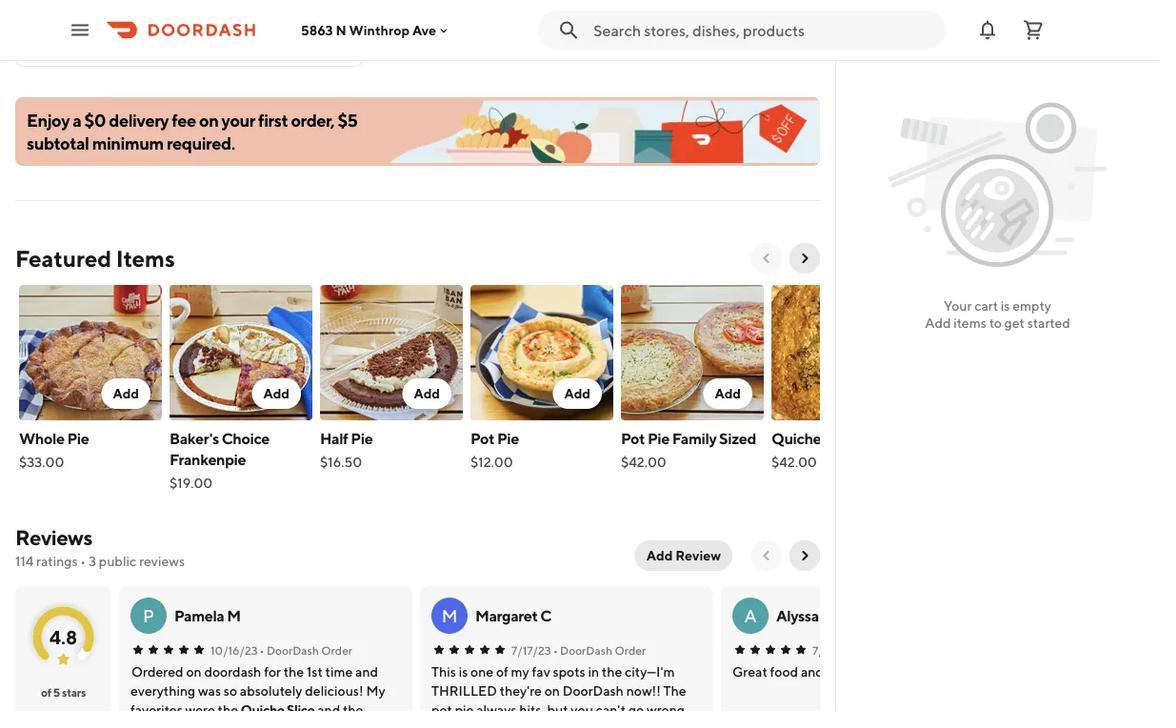 Task type: describe. For each thing, give the bounding box(es) containing it.
mi
[[269, 44, 284, 60]]

half pie $16.50
[[320, 429, 373, 470]]

5
[[53, 685, 60, 699]]

delivery fee
[[72, 10, 142, 26]]

get
[[1005, 315, 1025, 331]]

pickup 15 min
[[755, 6, 798, 36]]

add button for pot pie
[[553, 378, 602, 409]]

delivery 40 min
[[657, 6, 709, 36]]

choice
[[222, 429, 270, 448]]

previous image
[[760, 548, 775, 563]]

$42.00 inside quiche family sized $42.00
[[772, 454, 818, 470]]

margaret
[[476, 607, 538, 625]]

114
[[15, 553, 34, 569]]

pot pie image
[[471, 285, 614, 420]]

to
[[990, 315, 1003, 331]]

quiche
[[772, 429, 822, 448]]

0 horizontal spatial m
[[227, 607, 241, 625]]

started
[[1028, 315, 1071, 331]]

add for half pie
[[414, 386, 440, 401]]

frankenpie
[[170, 450, 246, 468]]

sized inside pot pie family sized $42.00
[[720, 429, 757, 448]]

baker's choice frankenpie image
[[170, 285, 313, 420]]

whole pie $33.00
[[19, 429, 89, 470]]

your
[[945, 298, 973, 314]]

0 horizontal spatial delivery
[[186, 44, 236, 60]]

a
[[73, 110, 81, 130]]

d
[[822, 607, 833, 625]]

expanded
[[79, 44, 141, 60]]

add for pot pie
[[565, 386, 591, 401]]

order for p
[[321, 643, 353, 657]]

pickup
[[755, 6, 798, 21]]

whole pie image
[[19, 285, 162, 420]]

winthrop
[[349, 22, 410, 38]]

3
[[89, 553, 96, 569]]

10/16/23
[[211, 643, 258, 657]]

0 horizontal spatial fee
[[123, 10, 142, 26]]

order,
[[291, 110, 335, 130]]

ave
[[413, 22, 437, 38]]

4.8
[[49, 626, 77, 648]]

40
[[665, 22, 680, 36]]

n
[[336, 22, 347, 38]]

doordash for m
[[561, 643, 613, 657]]

time
[[283, 10, 310, 26]]

pamela
[[174, 607, 224, 625]]

pie for $16.50
[[351, 429, 373, 448]]

items
[[116, 244, 175, 272]]

$0
[[84, 110, 106, 130]]

7/17/23
[[512, 643, 552, 657]]

expanded range delivery • 5.2 mi
[[79, 44, 284, 60]]

notification bell image
[[977, 19, 1000, 41]]

c
[[541, 607, 552, 625]]

family inside quiche family sized $42.00
[[825, 429, 869, 448]]

pot pie family sized $42.00
[[621, 429, 757, 470]]

delivery for delivery time
[[232, 10, 280, 26]]

enjoy a $0 delivery fee on your first order, $5 subtotal minimum required.
[[27, 110, 358, 153]]

featured
[[15, 244, 112, 272]]

add for whole pie
[[113, 386, 139, 401]]

pie for family
[[648, 429, 670, 448]]

delivery inside the enjoy a $0 delivery fee on your first order, $5 subtotal minimum required.
[[109, 110, 169, 130]]

5863
[[301, 22, 333, 38]]

subtotal
[[27, 132, 89, 153]]

• doordash order for m
[[553, 643, 646, 657]]

order methods option group
[[634, 2, 821, 41]]

order for m
[[615, 643, 646, 657]]

Store search: begin typing to search for stores available on DoorDash text field
[[594, 20, 935, 41]]

add for pot pie family sized
[[715, 386, 742, 401]]

pot for pot pie family sized
[[621, 429, 645, 448]]

save
[[578, 13, 608, 29]]

minimum
[[92, 132, 164, 153]]

pot pie $12.00
[[471, 429, 519, 470]]

0 items, open order cart image
[[1023, 19, 1046, 41]]

• right 10/16/23
[[260, 643, 265, 657]]

15
[[760, 22, 771, 36]]

pamela m
[[174, 607, 241, 625]]



Task type: locate. For each thing, give the bounding box(es) containing it.
1 doordash from the left
[[267, 643, 319, 657]]

add button
[[101, 378, 151, 409], [252, 378, 301, 409], [403, 378, 452, 409], [553, 378, 602, 409], [704, 378, 753, 409]]

fee left on
[[172, 110, 196, 130]]

add button for baker's choice frankenpie
[[252, 378, 301, 409]]

save button
[[540, 2, 619, 41]]

1 pie from the left
[[67, 429, 89, 448]]

0 horizontal spatial family
[[673, 429, 717, 448]]

• left 5.2
[[239, 44, 244, 60]]

featured items heading
[[15, 243, 175, 274]]

add button for whole pie
[[101, 378, 151, 409]]

1 horizontal spatial min
[[773, 22, 793, 36]]

2 add button from the left
[[252, 378, 301, 409]]

0 vertical spatial fee
[[123, 10, 142, 26]]

next image
[[798, 548, 813, 563]]

delivery
[[657, 6, 709, 21], [186, 44, 236, 60]]

• right 7/17/23
[[553, 643, 558, 657]]

stars
[[62, 685, 86, 699]]

open menu image
[[69, 19, 92, 41]]

delivery time
[[232, 10, 310, 26]]

reviews
[[15, 525, 92, 550]]

min inside 'pickup 15 min'
[[773, 22, 793, 36]]

m left 'margaret'
[[442, 605, 458, 626]]

delivery up expanded
[[72, 10, 120, 26]]

• doordash order right 10/16/23
[[260, 643, 353, 657]]

5863 n winthrop ave button
[[301, 22, 452, 38]]

2 family from the left
[[825, 429, 869, 448]]

$42.00
[[621, 454, 667, 470], [772, 454, 818, 470]]

reviews link
[[15, 525, 92, 550]]

family down pot pie family sized image
[[673, 429, 717, 448]]

quiche family sized $42.00
[[772, 429, 908, 470]]

5863 n winthrop ave
[[301, 22, 437, 38]]

• doordash order for p
[[260, 643, 353, 657]]

enjoy
[[27, 110, 70, 130]]

baker's
[[170, 429, 219, 448]]

$5
[[338, 110, 358, 130]]

doordash right 10/16/23
[[267, 643, 319, 657]]

on
[[199, 110, 219, 130]]

3 pie from the left
[[497, 429, 519, 448]]

• left the 3 at the bottom
[[80, 553, 86, 569]]

1 pot from the left
[[471, 429, 495, 448]]

5 add button from the left
[[704, 378, 753, 409]]

add inside your cart is empty add items to get started
[[926, 315, 952, 331]]

0 horizontal spatial doordash
[[267, 643, 319, 657]]

$42.00 inside pot pie family sized $42.00
[[621, 454, 667, 470]]

first
[[258, 110, 288, 130]]

required.
[[167, 132, 235, 153]]

1 family from the left
[[673, 429, 717, 448]]

add review button
[[636, 540, 733, 571]]

0 horizontal spatial $42.00
[[621, 454, 667, 470]]

2 doordash from the left
[[561, 643, 613, 657]]

pot for pot pie
[[471, 429, 495, 448]]

1 horizontal spatial sized
[[872, 429, 908, 448]]

reviews 114 ratings • 3 public reviews
[[15, 525, 185, 569]]

of 5 stars
[[41, 685, 86, 699]]

your cart is empty add items to get started
[[926, 298, 1071, 331]]

1 min from the left
[[682, 22, 701, 36]]

pie inside the pot pie $12.00
[[497, 429, 519, 448]]

1 vertical spatial delivery
[[186, 44, 236, 60]]

2 • doordash order from the left
[[553, 643, 646, 657]]

pot inside the pot pie $12.00
[[471, 429, 495, 448]]

of
[[41, 685, 51, 699]]

0 horizontal spatial order
[[321, 643, 353, 657]]

public
[[99, 553, 137, 569]]

reviews
[[139, 553, 185, 569]]

alyssa
[[777, 607, 820, 625]]

featured items
[[15, 244, 175, 272]]

pie
[[67, 429, 89, 448], [351, 429, 373, 448], [497, 429, 519, 448], [648, 429, 670, 448]]

sized
[[720, 429, 757, 448], [872, 429, 908, 448]]

add for baker's choice frankenpie
[[263, 386, 290, 401]]

add inside button
[[647, 548, 673, 563]]

min right 40
[[682, 22, 701, 36]]

add button for pot pie family sized
[[704, 378, 753, 409]]

min
[[682, 22, 701, 36], [773, 22, 793, 36]]

cart
[[975, 298, 999, 314]]

1 vertical spatial fee
[[172, 110, 196, 130]]

previous button of carousel image
[[760, 251, 775, 266]]

1 order from the left
[[321, 643, 353, 657]]

a
[[745, 605, 757, 626]]

1 add button from the left
[[101, 378, 151, 409]]

family right quiche
[[825, 429, 869, 448]]

$33.00
[[19, 454, 64, 470]]

is
[[1002, 298, 1011, 314]]

min for pickup
[[773, 22, 793, 36]]

ratings
[[36, 553, 78, 569]]

fee inside the enjoy a $0 delivery fee on your first order, $5 subtotal minimum required.
[[172, 110, 196, 130]]

next button of carousel image
[[798, 251, 813, 266]]

0 vertical spatial delivery
[[657, 6, 709, 21]]

0 horizontal spatial min
[[682, 22, 701, 36]]

delivery up 5.2
[[232, 10, 280, 26]]

empty
[[1013, 298, 1052, 314]]

2 order from the left
[[615, 643, 646, 657]]

add
[[926, 315, 952, 331], [113, 386, 139, 401], [263, 386, 290, 401], [414, 386, 440, 401], [565, 386, 591, 401], [715, 386, 742, 401], [647, 548, 673, 563]]

pie inside half pie $16.50
[[351, 429, 373, 448]]

pie inside whole pie $33.00
[[67, 429, 89, 448]]

• doordash order right 7/17/23
[[553, 643, 646, 657]]

your
[[222, 110, 255, 130]]

whole
[[19, 429, 64, 448]]

min down pickup
[[773, 22, 793, 36]]

doordash for p
[[267, 643, 319, 657]]

3 add button from the left
[[403, 378, 452, 409]]

p
[[143, 605, 154, 626]]

half
[[320, 429, 348, 448]]

fee up expanded
[[123, 10, 142, 26]]

pot pie family sized image
[[621, 285, 764, 420]]

4 pie from the left
[[648, 429, 670, 448]]

• doordash order
[[260, 643, 353, 657], [553, 643, 646, 657]]

m up 10/16/23
[[227, 607, 241, 625]]

2 pie from the left
[[351, 429, 373, 448]]

2 min from the left
[[773, 22, 793, 36]]

1 horizontal spatial $42.00
[[772, 454, 818, 470]]

1 • doordash order from the left
[[260, 643, 353, 657]]

0 horizontal spatial pot
[[471, 429, 495, 448]]

m
[[442, 605, 458, 626], [227, 607, 241, 625]]

delivery left 5.2
[[186, 44, 236, 60]]

pie right whole
[[67, 429, 89, 448]]

delivery up 40
[[657, 6, 709, 21]]

5.2
[[247, 44, 266, 60]]

4 add button from the left
[[553, 378, 602, 409]]

family
[[673, 429, 717, 448], [825, 429, 869, 448]]

pie up $12.00
[[497, 429, 519, 448]]

1 horizontal spatial order
[[615, 643, 646, 657]]

alyssa d
[[777, 607, 833, 625]]

1 horizontal spatial • doordash order
[[553, 643, 646, 657]]

1 horizontal spatial doordash
[[561, 643, 613, 657]]

2 $42.00 from the left
[[772, 454, 818, 470]]

delivery up 'minimum'
[[109, 110, 169, 130]]

•
[[239, 44, 244, 60], [80, 553, 86, 569], [260, 643, 265, 657], [553, 643, 558, 657]]

sized left quiche
[[720, 429, 757, 448]]

2 sized from the left
[[872, 429, 908, 448]]

None radio
[[634, 2, 732, 41], [720, 2, 821, 41], [634, 2, 732, 41], [720, 2, 821, 41]]

pie down pot pie family sized image
[[648, 429, 670, 448]]

items
[[954, 315, 987, 331]]

$16.50
[[320, 454, 362, 470]]

delivery inside order methods option group
[[657, 6, 709, 21]]

pie inside pot pie family sized $42.00
[[648, 429, 670, 448]]

min inside delivery 40 min
[[682, 22, 701, 36]]

add button for half pie
[[403, 378, 452, 409]]

1 horizontal spatial fee
[[172, 110, 196, 130]]

sized right quiche
[[872, 429, 908, 448]]

half pie image
[[320, 285, 463, 420]]

1 horizontal spatial m
[[442, 605, 458, 626]]

1 sized from the left
[[720, 429, 757, 448]]

delivery
[[232, 10, 280, 26], [72, 10, 120, 26], [109, 110, 169, 130]]

baker's choice frankenpie $19.00
[[170, 429, 270, 491]]

doordash
[[267, 643, 319, 657], [561, 643, 613, 657]]

$19.00
[[170, 475, 213, 491]]

$12.00
[[471, 454, 513, 470]]

pot
[[471, 429, 495, 448], [621, 429, 645, 448]]

0 horizontal spatial sized
[[720, 429, 757, 448]]

margaret c
[[476, 607, 552, 625]]

0 horizontal spatial • doordash order
[[260, 643, 353, 657]]

family inside pot pie family sized $42.00
[[673, 429, 717, 448]]

1 horizontal spatial pot
[[621, 429, 645, 448]]

sized inside quiche family sized $42.00
[[872, 429, 908, 448]]

1 horizontal spatial delivery
[[657, 6, 709, 21]]

pie for $12.00
[[497, 429, 519, 448]]

add review
[[647, 548, 722, 563]]

• inside 'reviews 114 ratings • 3 public reviews'
[[80, 553, 86, 569]]

min for delivery
[[682, 22, 701, 36]]

fee
[[123, 10, 142, 26], [172, 110, 196, 130]]

range
[[144, 44, 183, 60]]

7/12/23
[[813, 643, 853, 657]]

1 $42.00 from the left
[[621, 454, 667, 470]]

1 horizontal spatial family
[[825, 429, 869, 448]]

order
[[321, 643, 353, 657], [615, 643, 646, 657]]

2 pot from the left
[[621, 429, 645, 448]]

pot inside pot pie family sized $42.00
[[621, 429, 645, 448]]

pie for $33.00
[[67, 429, 89, 448]]

pie right half
[[351, 429, 373, 448]]

doordash right 7/17/23
[[561, 643, 613, 657]]

delivery for delivery fee
[[72, 10, 120, 26]]

review
[[676, 548, 722, 563]]



Task type: vqa. For each thing, say whether or not it's contained in the screenshot.


